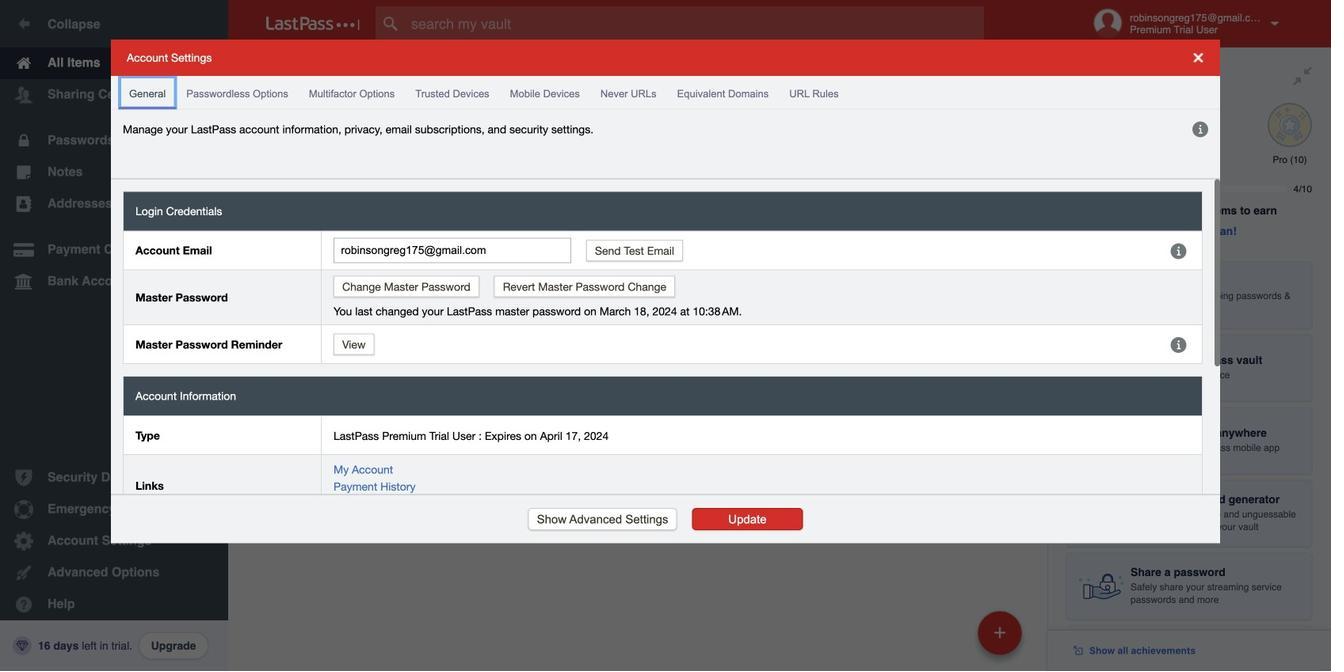 Task type: locate. For each thing, give the bounding box(es) containing it.
search my vault text field
[[376, 6, 1009, 41]]

new item image
[[994, 628, 1006, 639]]



Task type: vqa. For each thing, say whether or not it's contained in the screenshot.
Main content main content
no



Task type: describe. For each thing, give the bounding box(es) containing it.
Search search field
[[376, 6, 1009, 41]]

new item navigation
[[972, 607, 1032, 672]]

main navigation navigation
[[0, 0, 228, 672]]

lastpass image
[[266, 17, 360, 31]]

vault options navigation
[[228, 48, 1048, 95]]



